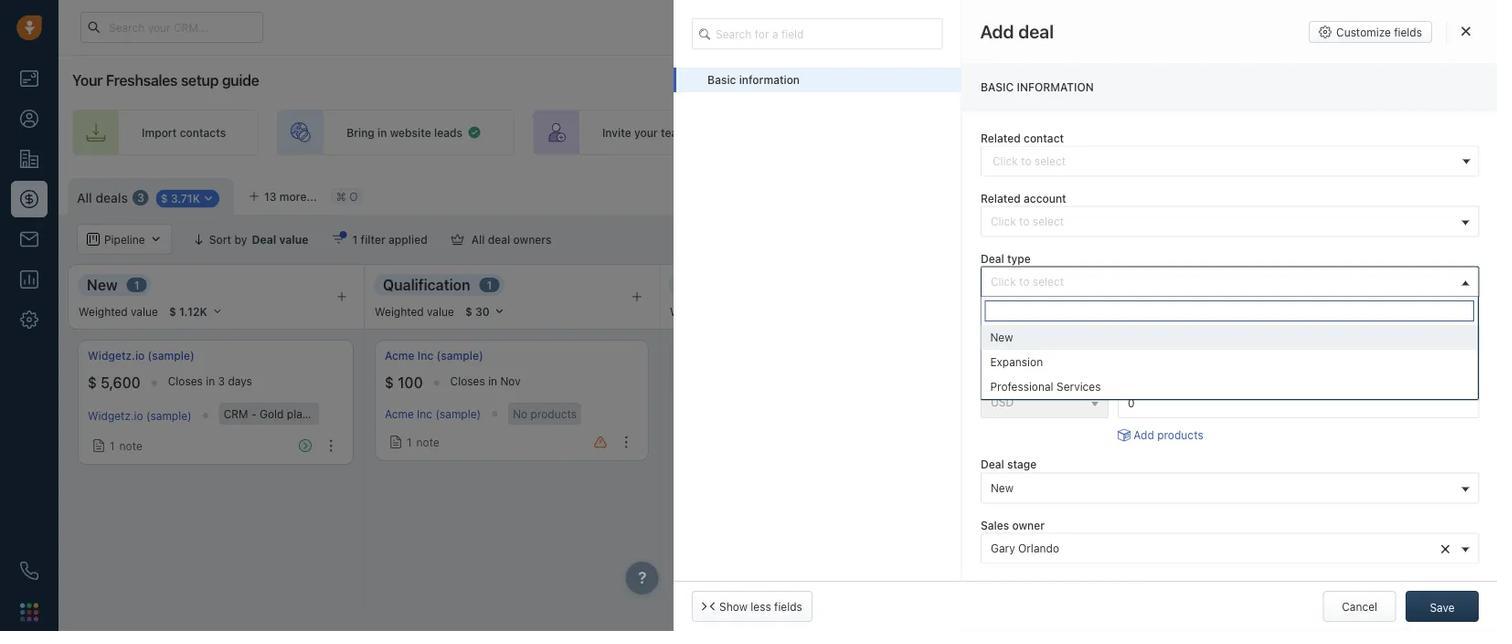 Task type: describe. For each thing, give the bounding box(es) containing it.
container_wx8msf4aqz5i3rn1 image inside the all deal owners button
[[451, 233, 464, 246]]

- for crm - gold plan monthl
[[1402, 408, 1407, 421]]

1 techcave (sample) from the top
[[1245, 350, 1345, 362]]

expansion option
[[981, 350, 1478, 375]]

in left '21'
[[1070, 21, 1078, 33]]

professional services option
[[981, 375, 1478, 400]]

⌘
[[336, 190, 346, 203]]

customize fields
[[1337, 26, 1423, 38]]

phone element
[[11, 553, 48, 590]]

services
[[1057, 381, 1101, 394]]

5,600
[[101, 375, 141, 392]]

monthl
[[1463, 408, 1498, 421]]

1 widgetz.io from the top
[[88, 350, 145, 362]]

import contacts link
[[72, 110, 259, 155]]

1 down all deals 3
[[134, 279, 140, 292]]

sales
[[980, 519, 1009, 531]]

click for related
[[990, 214, 1016, 227]]

gary
[[990, 542, 1015, 554]]

1 filter applied
[[352, 233, 428, 246]]

all deal owners
[[471, 233, 552, 246]]

select for account
[[1032, 214, 1064, 227]]

quotas and forecasting
[[1253, 233, 1379, 246]]

related for related account
[[980, 191, 1021, 204]]

3 for deals
[[137, 192, 144, 204]]

new button
[[980, 472, 1479, 504]]

owner
[[1012, 519, 1045, 531]]

create
[[1061, 126, 1096, 139]]

plan for monthl
[[1438, 408, 1460, 421]]

show less fields
[[720, 601, 803, 613]]

1 vertical spatial days
[[228, 375, 252, 388]]

save
[[1430, 602, 1455, 614]]

Search for a field text field
[[692, 18, 943, 49]]

1 techcave from the top
[[1245, 350, 1295, 362]]

add products link
[[1118, 427, 1203, 443]]

note for $ 100
[[416, 436, 440, 449]]

container_wx8msf4aqz5i3rn1 image inside 1 filter applied 'button'
[[332, 233, 345, 246]]

stage
[[1007, 458, 1036, 471]]

products for no products
[[531, 408, 577, 421]]

import
[[142, 126, 177, 139]]

13
[[264, 190, 277, 203]]

Start typing... text field
[[980, 327, 1479, 358]]

phone image
[[20, 562, 38, 581]]

closes for $ 100
[[450, 375, 485, 388]]

in for closes in 3 days
[[206, 375, 215, 388]]

container_wx8msf4aqz5i3rn1 image down $ 5,600
[[92, 440, 105, 453]]

qualification
[[383, 276, 470, 294]]

professional
[[990, 381, 1054, 394]]

note for $ 5,600
[[119, 440, 142, 453]]

add
[[980, 21, 1014, 42]]

show
[[720, 601, 748, 613]]

*
[[1042, 312, 1047, 325]]

container_wx8msf4aqz5i3rn1 image down $ 100
[[389, 436, 402, 449]]

Search field
[[1399, 224, 1490, 255]]

0 vertical spatial new
[[87, 276, 118, 294]]

closes in 3 days
[[168, 375, 252, 388]]

usd
[[990, 396, 1014, 409]]

your for your trial ends in 21 days
[[998, 21, 1020, 33]]

2 techcave (sample) from the top
[[1245, 410, 1342, 422]]

gold for monthl
[[1410, 408, 1435, 421]]

to for type
[[1019, 275, 1029, 288]]

×
[[1440, 537, 1451, 558]]

setup
[[181, 72, 219, 89]]

account
[[1024, 191, 1066, 204]]

container_wx8msf4aqz5i3rn1 image inside bring in website leads link
[[467, 125, 482, 140]]

new option
[[981, 326, 1478, 350]]

basic information inside basic information link
[[708, 74, 800, 86]]

expansion
[[990, 356, 1043, 369]]

deals
[[96, 190, 128, 205]]

crm - gold plan monthl
[[1374, 408, 1498, 421]]

- for crm - gold plan monthly (sample)
[[251, 408, 257, 421]]

your freshsales setup guide
[[72, 72, 259, 89]]

add products
[[1133, 429, 1203, 442]]

trial
[[1022, 21, 1041, 33]]

currency
[[980, 373, 1029, 386]]

related for related contact
[[980, 131, 1021, 144]]

all deals link
[[77, 189, 128, 207]]

all deal owners button
[[439, 224, 564, 255]]

invite
[[602, 126, 631, 139]]

1 acme inc (sample) from the top
[[385, 350, 483, 362]]

1 horizontal spatial days
[[1095, 21, 1117, 33]]

create sales sequence link
[[991, 110, 1214, 155]]

team
[[661, 126, 687, 139]]

deal
[[1019, 21, 1054, 42]]

nov
[[501, 375, 521, 388]]

click to select for account
[[990, 214, 1064, 227]]

container_wx8msf4aqz5i3rn1 image inside quotas and forecasting link
[[1235, 233, 1248, 246]]

guide
[[222, 72, 259, 89]]

what's new image
[[1365, 22, 1378, 35]]

demo
[[961, 276, 1001, 294]]

1 widgetz.io (sample) link from the top
[[88, 348, 195, 364]]

forecasting
[[1316, 233, 1379, 246]]

bring in website leads link
[[277, 110, 515, 155]]

$ 100
[[385, 375, 423, 392]]

1 horizontal spatial basic
[[980, 81, 1014, 93]]

quotas
[[1253, 233, 1291, 246]]

invite your team
[[602, 126, 687, 139]]

create sales sequence
[[1061, 126, 1181, 139]]

click to select button
[[980, 206, 1479, 237]]

deal type
[[980, 252, 1031, 265]]

save button
[[1406, 592, 1479, 623]]

1 down "100"
[[407, 436, 412, 449]]

all for deal
[[471, 233, 485, 246]]

orlando
[[1018, 542, 1059, 554]]

deal
[[488, 233, 510, 246]]

1 acme inc (sample) link from the top
[[385, 348, 483, 364]]

$ 5,600
[[88, 375, 141, 392]]

13 more... button
[[239, 184, 327, 209]]

your
[[634, 126, 658, 139]]

⌘ o
[[336, 190, 358, 203]]

1 filter applied button
[[320, 224, 439, 255]]

new for list box containing new
[[990, 332, 1013, 344]]

$ for $ 5,600
[[88, 375, 97, 392]]

list box containing new
[[981, 326, 1478, 400]]

related contact
[[980, 131, 1064, 144]]

2 acme from the top
[[385, 408, 414, 420]]

filter
[[361, 233, 386, 246]]



Task type: locate. For each thing, give the bounding box(es) containing it.
bring
[[347, 126, 375, 139]]

acme up $ 100
[[385, 350, 415, 362]]

1 vertical spatial acme inc (sample)
[[385, 408, 481, 420]]

more...
[[280, 190, 317, 203]]

all inside button
[[471, 233, 485, 246]]

container_wx8msf4aqz5i3rn1 image left quotas
[[1235, 233, 1248, 246]]

0 horizontal spatial your
[[72, 72, 103, 89]]

1 horizontal spatial fields
[[1394, 26, 1423, 38]]

acme inc (sample) link
[[385, 348, 483, 364], [385, 408, 481, 420]]

1 vertical spatial widgetz.io (sample)
[[88, 410, 192, 422]]

related
[[980, 131, 1021, 144], [980, 191, 1021, 204]]

Enter value number field
[[1118, 387, 1479, 418]]

deal stage
[[980, 458, 1036, 471]]

search image
[[699, 26, 718, 42]]

1 to from the top
[[1019, 214, 1029, 227]]

crm
[[224, 408, 248, 421], [1374, 408, 1399, 421]]

closes for $ 5,600
[[168, 375, 203, 388]]

acme inc (sample) link down "100"
[[385, 408, 481, 420]]

techcave up professional services option
[[1245, 350, 1295, 362]]

in for closes in nov
[[488, 375, 497, 388]]

2 deal from the top
[[980, 312, 1004, 325]]

select down account
[[1032, 214, 1064, 227]]

basic down search image
[[708, 74, 736, 86]]

100
[[398, 375, 423, 392]]

0 horizontal spatial gold
[[260, 408, 284, 421]]

your left freshsales
[[72, 72, 103, 89]]

0 vertical spatial acme inc (sample)
[[385, 350, 483, 362]]

None search field
[[985, 301, 1475, 322]]

new down deal stage
[[990, 481, 1013, 494]]

1 acme from the top
[[385, 350, 415, 362]]

to for account
[[1019, 214, 1029, 227]]

information inside basic information link
[[739, 74, 800, 86]]

to
[[1019, 214, 1029, 227], [1019, 275, 1029, 288]]

1 click to select from the top
[[990, 214, 1064, 227]]

basic down add
[[980, 81, 1014, 93]]

1 horizontal spatial products
[[1157, 429, 1203, 442]]

new down deal name *
[[990, 332, 1013, 344]]

1 widgetz.io (sample) from the top
[[88, 350, 195, 362]]

to down type
[[1019, 275, 1029, 288]]

1 gold from the left
[[260, 408, 284, 421]]

1 deal from the top
[[980, 252, 1004, 265]]

all deals 3
[[77, 190, 144, 205]]

close image
[[1462, 26, 1471, 36]]

$ for $ 100
[[385, 375, 394, 392]]

applied
[[389, 233, 428, 246]]

click to select for type
[[990, 275, 1064, 288]]

2 inc from the top
[[417, 408, 432, 420]]

your left the trial
[[998, 21, 1020, 33]]

1 vertical spatial deal
[[980, 312, 1004, 325]]

0 horizontal spatial fields
[[774, 601, 803, 613]]

2 select from the top
[[1032, 275, 1064, 288]]

1 horizontal spatial gold
[[1410, 408, 1435, 421]]

all
[[77, 190, 92, 205], [471, 233, 485, 246]]

2 techcave (sample) link from the top
[[1245, 410, 1342, 422]]

click for deal
[[990, 275, 1016, 288]]

invite your team link
[[533, 110, 720, 155]]

0 vertical spatial techcave
[[1245, 350, 1295, 362]]

days right '21'
[[1095, 21, 1117, 33]]

information up create
[[1017, 81, 1094, 93]]

1 vertical spatial acme inc (sample) link
[[385, 408, 481, 420]]

less
[[751, 601, 771, 613]]

1 left filter
[[352, 233, 358, 246]]

1 horizontal spatial closes
[[450, 375, 485, 388]]

2 - from the left
[[1402, 408, 1407, 421]]

freshsales
[[106, 72, 178, 89]]

inc
[[418, 350, 434, 362], [417, 408, 432, 420]]

1 click from the top
[[990, 214, 1016, 227]]

your trial ends in 21 days
[[998, 21, 1117, 33]]

click to select button
[[980, 266, 1479, 297]]

type
[[1007, 252, 1031, 265]]

fields
[[1394, 26, 1423, 38], [774, 601, 803, 613]]

related left contact
[[980, 131, 1021, 144]]

acme inc (sample)
[[385, 350, 483, 362], [385, 408, 481, 420]]

name
[[1007, 312, 1036, 325]]

1 horizontal spatial basic information
[[980, 81, 1094, 93]]

import contacts
[[142, 126, 226, 139]]

quotas and forecasting link
[[1235, 224, 1397, 255]]

2 vertical spatial new
[[990, 481, 1013, 494]]

1
[[352, 233, 358, 246], [134, 279, 140, 292], [487, 279, 492, 292], [407, 436, 412, 449], [110, 440, 115, 453]]

list box
[[981, 326, 1478, 400]]

2 vertical spatial deal
[[980, 458, 1004, 471]]

2 click to select from the top
[[990, 275, 1064, 288]]

techcave down professional services option
[[1245, 410, 1294, 422]]

0 vertical spatial days
[[1095, 21, 1117, 33]]

0 vertical spatial click
[[990, 214, 1016, 227]]

0 horizontal spatial basic
[[708, 74, 736, 86]]

1 horizontal spatial 3
[[218, 375, 225, 388]]

no
[[513, 408, 528, 421]]

all left deals
[[77, 190, 92, 205]]

1 note down 5,600
[[110, 440, 142, 453]]

fields inside button
[[774, 601, 803, 613]]

information down the "search for a field" text box
[[739, 74, 800, 86]]

click inside click to select button
[[990, 214, 1016, 227]]

2 related from the top
[[980, 191, 1021, 204]]

1 horizontal spatial plan
[[1438, 408, 1460, 421]]

0 vertical spatial select
[[1032, 214, 1064, 227]]

click to select inside button
[[990, 214, 1064, 227]]

days
[[1095, 21, 1117, 33], [228, 375, 252, 388]]

1 vertical spatial techcave (sample)
[[1245, 410, 1342, 422]]

techcave (sample) link up enter value number field
[[1245, 348, 1345, 364]]

0 horizontal spatial plan
[[287, 408, 309, 421]]

1 horizontal spatial all
[[471, 233, 485, 246]]

0 horizontal spatial crm
[[224, 408, 248, 421]]

1 vertical spatial fields
[[774, 601, 803, 613]]

o
[[349, 190, 358, 203]]

0 vertical spatial techcave (sample)
[[1245, 350, 1345, 362]]

to down the related account
[[1019, 214, 1029, 227]]

0 vertical spatial inc
[[418, 350, 434, 362]]

1 vertical spatial products
[[1157, 429, 1203, 442]]

1 select from the top
[[1032, 214, 1064, 227]]

1 note
[[407, 436, 440, 449], [110, 440, 142, 453]]

acme inc (sample) up "100"
[[385, 350, 483, 362]]

widgetz.io (sample) link down 5,600
[[88, 410, 192, 422]]

deal left type
[[980, 252, 1004, 265]]

click left 0
[[990, 275, 1016, 288]]

2 plan from the left
[[1438, 408, 1460, 421]]

crm - gold plan monthly (sample)
[[224, 408, 402, 421]]

related left account
[[980, 191, 1021, 204]]

0 vertical spatial to
[[1019, 214, 1029, 227]]

0 vertical spatial products
[[531, 408, 577, 421]]

0
[[1018, 279, 1025, 292]]

1 horizontal spatial your
[[998, 21, 1020, 33]]

deal left name
[[980, 312, 1004, 325]]

new down all deals link
[[87, 276, 118, 294]]

0 horizontal spatial all
[[77, 190, 92, 205]]

3 for in
[[218, 375, 225, 388]]

new for new button
[[990, 481, 1013, 494]]

show less fields button
[[692, 592, 813, 623]]

owners
[[513, 233, 552, 246]]

fields right what's new image
[[1394, 26, 1423, 38]]

1 vertical spatial your
[[72, 72, 103, 89]]

cancel button
[[1323, 592, 1397, 623]]

add deal
[[980, 21, 1054, 42]]

1 $ from the left
[[88, 375, 97, 392]]

inc down "100"
[[417, 408, 432, 420]]

fields right less
[[774, 601, 803, 613]]

techcave (sample) up enter value number field
[[1245, 350, 1345, 362]]

0 vertical spatial acme
[[385, 350, 415, 362]]

(sample) inside widgetz.io (sample) link
[[148, 350, 195, 362]]

container_wx8msf4aqz5i3rn1 image left filter
[[332, 233, 345, 246]]

cancel
[[1342, 601, 1378, 613]]

inc up "100"
[[418, 350, 434, 362]]

0 vertical spatial your
[[998, 21, 1020, 33]]

1 vertical spatial widgetz.io (sample) link
[[88, 410, 192, 422]]

0 horizontal spatial days
[[228, 375, 252, 388]]

gold left monthl
[[1410, 408, 1435, 421]]

2 techcave from the top
[[1245, 410, 1294, 422]]

dialog containing add deal
[[674, 0, 1498, 632]]

0 vertical spatial fields
[[1394, 26, 1423, 38]]

0 horizontal spatial 1 note
[[110, 440, 142, 453]]

new inside new option
[[990, 332, 1013, 344]]

container_wx8msf4aqz5i3rn1 image
[[451, 233, 464, 246], [1235, 233, 1248, 246]]

acme inc (sample) down "100"
[[385, 408, 481, 420]]

1 horizontal spatial -
[[1402, 408, 1407, 421]]

0 vertical spatial all
[[77, 190, 92, 205]]

days up the crm - gold plan monthly (sample)
[[228, 375, 252, 388]]

closes right 5,600
[[168, 375, 203, 388]]

1 inc from the top
[[418, 350, 434, 362]]

2 closes from the left
[[450, 375, 485, 388]]

plan left monthly
[[287, 408, 309, 421]]

basic information up contact
[[980, 81, 1094, 93]]

closes left nov
[[450, 375, 485, 388]]

basic information down search image
[[708, 74, 800, 86]]

deal for deal name *
[[980, 312, 1004, 325]]

contact
[[1024, 131, 1064, 144]]

usd button
[[980, 387, 1108, 418]]

deal for deal stage
[[980, 458, 1004, 471]]

widgetz.io (sample)
[[88, 350, 195, 362], [88, 410, 192, 422]]

1 crm from the left
[[224, 408, 248, 421]]

in left nov
[[488, 375, 497, 388]]

(sample) inside acme inc (sample) link
[[437, 350, 483, 362]]

$ left "100"
[[385, 375, 394, 392]]

2 crm from the left
[[1374, 408, 1399, 421]]

widgetz.io down $ 5,600
[[88, 410, 143, 422]]

3
[[137, 192, 144, 204], [218, 375, 225, 388]]

in right bring
[[378, 126, 387, 139]]

contacts
[[180, 126, 226, 139]]

in
[[1070, 21, 1078, 33], [378, 126, 387, 139], [206, 375, 215, 388], [488, 375, 497, 388]]

1 vertical spatial all
[[471, 233, 485, 246]]

acme
[[385, 350, 415, 362], [385, 408, 414, 420]]

0 vertical spatial widgetz.io (sample)
[[88, 350, 195, 362]]

in right 5,600
[[206, 375, 215, 388]]

1 plan from the left
[[287, 408, 309, 421]]

gold left monthly
[[260, 408, 284, 421]]

1 vertical spatial new
[[990, 332, 1013, 344]]

2 $ from the left
[[385, 375, 394, 392]]

crm for crm - gold plan monthly (sample)
[[224, 408, 248, 421]]

None search field
[[692, 18, 943, 49]]

1 vertical spatial widgetz.io
[[88, 410, 143, 422]]

0 horizontal spatial $
[[88, 375, 97, 392]]

closes in nov
[[450, 375, 521, 388]]

products for add products
[[1157, 429, 1203, 442]]

your for your freshsales setup guide
[[72, 72, 103, 89]]

click to select down the related account
[[990, 214, 1064, 227]]

click to select
[[990, 214, 1064, 227], [990, 275, 1064, 288]]

products inside add products link
[[1157, 429, 1203, 442]]

products right no
[[531, 408, 577, 421]]

3 deal from the top
[[980, 458, 1004, 471]]

1 horizontal spatial note
[[416, 436, 440, 449]]

0 horizontal spatial note
[[119, 440, 142, 453]]

basic information link
[[674, 68, 961, 92]]

sales
[[1099, 126, 1126, 139]]

techcave (sample)
[[1245, 350, 1345, 362], [1245, 410, 1342, 422]]

monthly
[[312, 408, 354, 421]]

customize
[[1337, 26, 1391, 38]]

professional services
[[990, 381, 1101, 394]]

- down closes in 3 days
[[251, 408, 257, 421]]

1 horizontal spatial $
[[385, 375, 394, 392]]

add
[[1133, 429, 1154, 442]]

1 horizontal spatial container_wx8msf4aqz5i3rn1 image
[[1235, 233, 1248, 246]]

website
[[390, 126, 431, 139]]

1 vertical spatial acme
[[385, 408, 414, 420]]

1 vertical spatial select
[[1032, 275, 1064, 288]]

fields inside button
[[1394, 26, 1423, 38]]

select right 0
[[1032, 275, 1064, 288]]

in for bring in website leads
[[378, 126, 387, 139]]

Search your CRM... text field
[[80, 12, 263, 43]]

1 - from the left
[[251, 408, 257, 421]]

1 related from the top
[[980, 131, 1021, 144]]

techcave (sample) link down professional services option
[[1245, 410, 1342, 422]]

1 note for $ 100
[[407, 436, 440, 449]]

gold for monthly
[[260, 408, 284, 421]]

0 vertical spatial click to select
[[990, 214, 1064, 227]]

to inside button
[[1019, 214, 1029, 227]]

note down "100"
[[416, 436, 440, 449]]

click to select down type
[[990, 275, 1064, 288]]

acme down $ 100
[[385, 408, 414, 420]]

plan for monthly
[[287, 408, 309, 421]]

to inside dropdown button
[[1019, 275, 1029, 288]]

1 horizontal spatial crm
[[1374, 408, 1399, 421]]

0 horizontal spatial products
[[531, 408, 577, 421]]

customize fields button
[[1309, 21, 1433, 43]]

click inside click to select dropdown button
[[990, 275, 1016, 288]]

1 closes from the left
[[168, 375, 203, 388]]

ends
[[1044, 21, 1067, 33]]

0 vertical spatial widgetz.io (sample) link
[[88, 348, 195, 364]]

1 down $ 5,600
[[110, 440, 115, 453]]

sequence
[[1129, 126, 1181, 139]]

$
[[88, 375, 97, 392], [385, 375, 394, 392]]

negotiation
[[1243, 276, 1324, 294]]

0 horizontal spatial information
[[739, 74, 800, 86]]

and
[[1294, 233, 1313, 246]]

click down the related account
[[990, 214, 1016, 227]]

note down 5,600
[[119, 440, 142, 453]]

1 down the deal
[[487, 279, 492, 292]]

select inside dropdown button
[[1032, 275, 1064, 288]]

2 acme inc (sample) from the top
[[385, 408, 481, 420]]

all for deals
[[77, 190, 92, 205]]

1 vertical spatial click
[[990, 275, 1016, 288]]

(sample) inside techcave (sample) link
[[1298, 350, 1345, 362]]

1 vertical spatial to
[[1019, 275, 1029, 288]]

2 gold from the left
[[1410, 408, 1435, 421]]

3 inside all deals 3
[[137, 192, 144, 204]]

widgetz.io (sample) up 5,600
[[88, 350, 195, 362]]

1 note down "100"
[[407, 436, 440, 449]]

1 container_wx8msf4aqz5i3rn1 image from the left
[[451, 233, 464, 246]]

new inside new button
[[990, 481, 1013, 494]]

2 acme inc (sample) link from the top
[[385, 408, 481, 420]]

techcave (sample) down professional services option
[[1245, 410, 1342, 422]]

send email image
[[1316, 20, 1329, 35]]

dialog
[[674, 0, 1498, 632]]

1 vertical spatial inc
[[417, 408, 432, 420]]

0 vertical spatial deal
[[980, 252, 1004, 265]]

1 vertical spatial related
[[980, 191, 1021, 204]]

0 vertical spatial acme inc (sample) link
[[385, 348, 483, 364]]

0 horizontal spatial container_wx8msf4aqz5i3rn1 image
[[451, 233, 464, 246]]

0 horizontal spatial basic information
[[708, 74, 800, 86]]

new
[[87, 276, 118, 294], [990, 332, 1013, 344], [990, 481, 1013, 494]]

1 note for $ 5,600
[[110, 440, 142, 453]]

widgetz.io (sample) link
[[88, 348, 195, 364], [88, 410, 192, 422]]

2 click from the top
[[990, 275, 1016, 288]]

1 vertical spatial techcave
[[1245, 410, 1294, 422]]

1 vertical spatial 3
[[218, 375, 225, 388]]

plan left monthl
[[1438, 408, 1460, 421]]

1 horizontal spatial information
[[1017, 81, 1094, 93]]

all left the deal
[[471, 233, 485, 246]]

basic
[[708, 74, 736, 86], [980, 81, 1014, 93]]

select
[[1032, 214, 1064, 227], [1032, 275, 1064, 288]]

0 vertical spatial related
[[980, 131, 1021, 144]]

container_wx8msf4aqz5i3rn1 image right 'leads'
[[467, 125, 482, 140]]

1 vertical spatial techcave (sample) link
[[1245, 410, 1342, 422]]

- left monthl
[[1402, 408, 1407, 421]]

0 vertical spatial 3
[[137, 192, 144, 204]]

container_wx8msf4aqz5i3rn1 image
[[467, 125, 482, 140], [332, 233, 345, 246], [389, 436, 402, 449], [92, 440, 105, 453]]

leads
[[434, 126, 463, 139]]

0 horizontal spatial 3
[[137, 192, 144, 204]]

0 horizontal spatial -
[[251, 408, 257, 421]]

widgetz.io
[[88, 350, 145, 362], [88, 410, 143, 422]]

2 to from the top
[[1019, 275, 1029, 288]]

bring in website leads
[[347, 126, 463, 139]]

acme inc (sample) link up "100"
[[385, 348, 483, 364]]

deal name *
[[980, 312, 1047, 325]]

freshworks switcher image
[[20, 604, 38, 622]]

2 container_wx8msf4aqz5i3rn1 image from the left
[[1235, 233, 1248, 246]]

2 widgetz.io from the top
[[88, 410, 143, 422]]

0 vertical spatial widgetz.io
[[88, 350, 145, 362]]

2 widgetz.io (sample) from the top
[[88, 410, 192, 422]]

2 widgetz.io (sample) link from the top
[[88, 410, 192, 422]]

deal left stage
[[980, 458, 1004, 471]]

Click to select search field
[[980, 145, 1479, 176]]

products right add
[[1157, 429, 1203, 442]]

1 horizontal spatial 1 note
[[407, 436, 440, 449]]

widgetz.io (sample) down 5,600
[[88, 410, 192, 422]]

select for type
[[1032, 275, 1064, 288]]

click to select inside dropdown button
[[990, 275, 1064, 288]]

your
[[998, 21, 1020, 33], [72, 72, 103, 89]]

crm for crm - gold plan monthl
[[1374, 408, 1399, 421]]

widgetz.io up $ 5,600
[[88, 350, 145, 362]]

0 horizontal spatial closes
[[168, 375, 203, 388]]

13 more...
[[264, 190, 317, 203]]

1 inside 'button'
[[352, 233, 358, 246]]

1 techcave (sample) link from the top
[[1245, 348, 1345, 364]]

widgetz.io (sample) link up 5,600
[[88, 348, 195, 364]]

$ left 5,600
[[88, 375, 97, 392]]

select inside button
[[1032, 214, 1064, 227]]

container_wx8msf4aqz5i3rn1 image left the deal
[[451, 233, 464, 246]]

deal for deal type
[[980, 252, 1004, 265]]

0 vertical spatial techcave (sample) link
[[1245, 348, 1345, 364]]

1 vertical spatial click to select
[[990, 275, 1064, 288]]



Task type: vqa. For each thing, say whether or not it's contained in the screenshot.
2nd SELECT from the top of the page
yes



